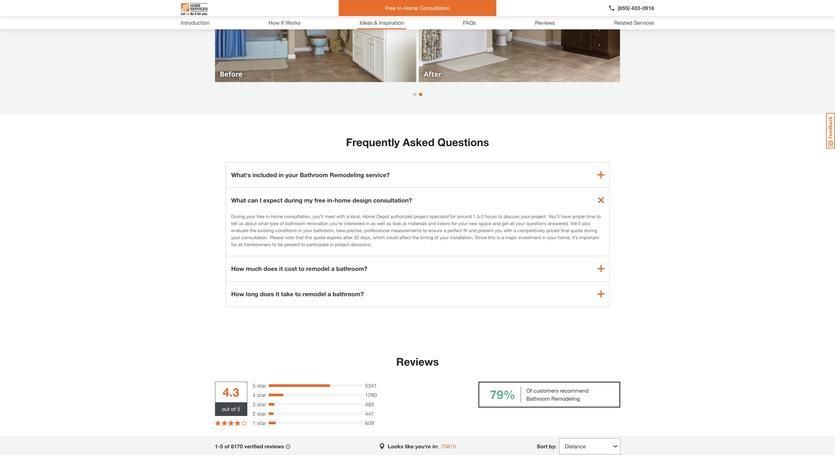 Task type: describe. For each thing, give the bounding box(es) containing it.
star for 4
[[257, 392, 266, 398]]

0 horizontal spatial during
[[284, 196, 303, 204]]

remodeling inside of customers recommend bathroom remodeling
[[552, 395, 581, 402]]

local,
[[351, 213, 362, 219]]

precise,
[[347, 227, 363, 233]]

2 vertical spatial for
[[231, 241, 237, 247]]

before & after image
[[215, 0, 621, 82]]

3 star link
[[253, 400, 266, 408]]

free in-home consultation
[[386, 5, 450, 11]]

recommend
[[561, 387, 589, 394]]

since
[[476, 234, 487, 240]]

5 ☆ from the left
[[241, 419, 248, 427]]

discuss
[[504, 213, 520, 219]]

your up that
[[303, 227, 313, 233]]

long
[[246, 290, 259, 297]]

after
[[344, 234, 353, 240]]

conditions
[[275, 227, 297, 233]]

like
[[405, 443, 414, 449]]

1 star from the top
[[257, 382, 266, 389]]

does for much
[[264, 265, 278, 272]]

0 horizontal spatial project
[[335, 241, 350, 247]]

0 vertical spatial for
[[451, 213, 456, 219]]

about
[[245, 220, 257, 226]]

2 ★ from the left
[[222, 419, 228, 427]]

483
[[366, 401, 374, 407]]

3 ★ from the left
[[228, 419, 234, 427]]

8170
[[231, 443, 243, 449]]

ensure
[[429, 227, 443, 233]]

your down the ensure
[[440, 234, 449, 240]]

consultation.
[[242, 234, 269, 240]]

1290 3 star
[[253, 392, 377, 407]]

investment
[[519, 234, 542, 240]]

free inside the during your free in-home consultation, you'll meet with a local, home depot authorized project specialist for around 1.5-2 hours to discuss your project. you'll have ample time to tell us about what type of bathroom renovation you're interested in as well as look at materials and colors for your new space and get all your questions answered. we'll also evaluate the existing conditions in your bathroom, take precise, professional measurements to ensure a perfect fit and present you with a competitively priced final quote during your consultation. please note that this quote expires after 30 days, which could affect the timing of your installation. since this is a major investment in your home, it's important for all homeowners to be present to participate in project decisions.
[[257, 213, 265, 219]]

to down that
[[302, 241, 306, 247]]

0 vertical spatial remodeling
[[330, 171, 364, 178]]

evaluate
[[231, 227, 249, 233]]

home inside button
[[404, 5, 419, 11]]

note
[[285, 234, 295, 240]]

ample
[[573, 213, 586, 219]]

star for 3
[[257, 401, 266, 407]]

3 ☆ from the left
[[228, 419, 234, 427]]

new
[[469, 220, 478, 226]]

free
[[386, 5, 396, 11]]

in-
[[398, 5, 404, 11]]

0 vertical spatial reviews
[[536, 19, 556, 26]]

which
[[373, 234, 386, 240]]

ideas
[[360, 19, 373, 26]]

is
[[497, 234, 501, 240]]

please
[[270, 234, 284, 240]]

space
[[479, 220, 492, 226]]

your down evaluate
[[231, 234, 241, 240]]

interested
[[344, 220, 365, 226]]

get
[[502, 220, 509, 226]]

major
[[506, 234, 517, 240]]

1-5 of 8170 verified reviews
[[215, 443, 286, 449]]

0 horizontal spatial all
[[238, 241, 243, 247]]

colors
[[438, 220, 451, 226]]

to up get at the top right
[[499, 213, 503, 219]]

bathroom? for how long does it take to remodel a bathroom?
[[333, 290, 364, 297]]

447 1 star
[[253, 410, 374, 426]]

0 vertical spatial quote
[[571, 227, 583, 233]]

we'll
[[571, 220, 581, 226]]

(855)
[[618, 5, 630, 11]]

hours
[[486, 213, 498, 219]]

consultation
[[420, 5, 450, 11]]

(855) 433-0918
[[618, 5, 655, 11]]

faqs
[[463, 19, 476, 26]]

depot
[[377, 213, 390, 219]]

to left "be"
[[273, 241, 277, 247]]

your down discuss
[[516, 220, 525, 226]]

70815
[[442, 443, 456, 449]]

in down expires
[[330, 241, 334, 247]]

home inside the during your free in-home consultation, you'll meet with a local, home depot authorized project specialist for around 1.5-2 hours to discuss your project. you'll have ample time to tell us about what type of bathroom renovation you're interested in as well as look at materials and colors for your new space and get all your questions answered. we'll also evaluate the existing conditions in your bathroom, take precise, professional measurements to ensure a perfect fit and present you with a competitively priced final quote during your consultation. please note that this quote expires after 30 days, which could affect the timing of your installation. since this is a major investment in your home, it's important for all homeowners to be present to participate in project decisions.
[[272, 213, 283, 219]]

☆ ☆ ☆ ☆ ☆
[[215, 419, 248, 427]]

bathroom inside of customers recommend bathroom remodeling
[[527, 395, 550, 402]]

during your free in-home consultation, you'll meet with a local, home depot authorized project specialist for around 1.5-2 hours to discuss your project. you'll have ample time to tell us about what type of bathroom renovation you're interested in as well as look at materials and colors for your new space and get all your questions answered. we'll also evaluate the existing conditions in your bathroom, take precise, professional measurements to ensure a perfect fit and present you with a competitively priced final quote during your consultation. please note that this quote expires after 30 days, which could affect the timing of your installation. since this is a major investment in your home, it's important for all homeowners to be present to participate in project decisions.
[[231, 213, 601, 247]]

1 vertical spatial present
[[285, 241, 300, 247]]

1 vertical spatial for
[[452, 220, 458, 226]]

you'll
[[549, 213, 560, 219]]

0 vertical spatial the
[[250, 227, 257, 233]]

how it works
[[269, 19, 301, 26]]

to up timing
[[423, 227, 428, 233]]

1.5-
[[474, 213, 482, 219]]

2 ☆ from the left
[[222, 419, 228, 427]]

4 star link
[[253, 391, 266, 399]]

home,
[[558, 234, 571, 240]]

it for take
[[276, 290, 280, 297]]

questions
[[527, 220, 547, 226]]

what's
[[231, 171, 251, 178]]

existing
[[258, 227, 274, 233]]

days,
[[361, 234, 372, 240]]

project.
[[532, 213, 548, 219]]

introduction
[[181, 19, 210, 26]]

star for 2
[[257, 410, 266, 417]]

your down priced
[[548, 234, 557, 240]]

5 star
[[253, 382, 266, 389]]

1-
[[215, 443, 220, 449]]

1
[[253, 420, 256, 426]]

it
[[281, 19, 284, 26]]

services
[[634, 19, 655, 26]]

to down how much does it cost to remodel a bathroom?
[[295, 290, 301, 297]]

4
[[253, 392, 256, 398]]

30
[[354, 234, 359, 240]]

1 horizontal spatial home
[[335, 196, 351, 204]]

consultation,
[[285, 213, 311, 219]]

1 horizontal spatial and
[[469, 227, 477, 233]]

frequently asked questions
[[346, 136, 490, 148]]

well
[[377, 220, 386, 226]]

much
[[246, 265, 262, 272]]

in right included
[[279, 171, 284, 178]]

in up that
[[298, 227, 302, 233]]

free in-home consultation button
[[339, 0, 497, 16]]

how long does it take to remodel a bathroom?
[[231, 290, 364, 297]]

0 horizontal spatial 5
[[220, 443, 223, 449]]

expect
[[263, 196, 283, 204]]

you're
[[416, 443, 431, 449]]

do it for you logo image
[[181, 0, 208, 18]]

professional
[[365, 227, 390, 233]]

1 star link
[[253, 419, 266, 427]]

it's
[[573, 234, 579, 240]]

expires
[[327, 234, 342, 240]]

in- inside the during your free in-home consultation, you'll meet with a local, home depot authorized project specialist for around 1.5-2 hours to discuss your project. you'll have ample time to tell us about what type of bathroom renovation you're interested in as well as look at materials and colors for your new space and get all your questions answered. we'll also evaluate the existing conditions in your bathroom, take precise, professional measurements to ensure a perfect fit and present you with a competitively priced final quote during your consultation. please note that this quote expires after 30 days, which could affect the timing of your installation. since this is a major investment in your home, it's important for all homeowners to be present to participate in project decisions.
[[266, 213, 272, 219]]

around
[[458, 213, 472, 219]]

participate
[[307, 241, 329, 247]]

1 horizontal spatial project
[[414, 213, 429, 219]]

70815 link
[[442, 443, 456, 449]]

2 inside the during your free in-home consultation, you'll meet with a local, home depot authorized project specialist for around 1.5-2 hours to discuss your project. you'll have ample time to tell us about what type of bathroom renovation you're interested in as well as look at materials and colors for your new space and get all your questions answered. we'll also evaluate the existing conditions in your bathroom, take precise, professional measurements to ensure a perfect fit and present you with a competitively priced final quote during your consultation. please note that this quote expires after 30 days, which could affect the timing of your installation. since this is a major investment in your home, it's important for all homeowners to be present to participate in project decisions.
[[482, 213, 484, 219]]



Task type: locate. For each thing, give the bounding box(es) containing it.
remodeling
[[330, 171, 364, 178], [552, 395, 581, 402]]

1 vertical spatial in-
[[266, 213, 272, 219]]

cost
[[285, 265, 297, 272]]

quote up participate
[[314, 234, 326, 240]]

0 vertical spatial remodel
[[306, 265, 330, 272]]

free right my
[[315, 196, 326, 204]]

remodeling down recommend
[[552, 395, 581, 402]]

us
[[239, 220, 244, 226]]

out
[[222, 406, 230, 412]]

0 vertical spatial home
[[404, 5, 419, 11]]

at
[[403, 220, 407, 226]]

it left the cost
[[279, 265, 283, 272]]

1 vertical spatial during
[[585, 227, 598, 233]]

i
[[260, 196, 262, 204]]

project up materials
[[414, 213, 429, 219]]

have
[[561, 213, 571, 219]]

also
[[582, 220, 591, 226]]

how for how much does it cost to remodel a bathroom?
[[231, 265, 244, 272]]

0 horizontal spatial in-
[[266, 213, 272, 219]]

remodel down participate
[[306, 265, 330, 272]]

1 vertical spatial how
[[231, 265, 244, 272]]

0 horizontal spatial with
[[337, 213, 345, 219]]

0 vertical spatial bathroom?
[[337, 265, 368, 272]]

(855) 433-0918 link
[[609, 4, 655, 12]]

1 horizontal spatial present
[[478, 227, 494, 233]]

0 vertical spatial present
[[478, 227, 494, 233]]

4 ☆ from the left
[[235, 419, 241, 427]]

5 star from the top
[[257, 420, 266, 426]]

of right 1-
[[225, 443, 230, 449]]

of down the ensure
[[435, 234, 439, 240]]

2 horizontal spatial 5
[[253, 382, 256, 389]]

by:
[[550, 443, 557, 449]]

how left "it" at left
[[269, 19, 280, 26]]

0 vertical spatial in-
[[328, 196, 335, 204]]

all right get at the top right
[[510, 220, 515, 226]]

with up you're
[[337, 213, 345, 219]]

1 vertical spatial free
[[257, 213, 265, 219]]

that
[[296, 234, 304, 240]]

0 vertical spatial 5
[[253, 382, 256, 389]]

the right affect
[[413, 234, 419, 240]]

for
[[451, 213, 456, 219], [452, 220, 458, 226], [231, 241, 237, 247]]

present down space
[[478, 227, 494, 233]]

4.3
[[223, 385, 240, 399]]

how much does it cost to remodel a bathroom?
[[231, 265, 368, 272]]

0 horizontal spatial and
[[429, 220, 437, 226]]

4 ★ from the left
[[235, 419, 241, 427]]

bathroom? for how much does it cost to remodel a bathroom?
[[337, 265, 368, 272]]

and up you
[[493, 220, 501, 226]]

in-
[[328, 196, 335, 204], [266, 213, 272, 219]]

1 vertical spatial bathroom?
[[333, 290, 364, 297]]

0 horizontal spatial free
[[257, 213, 265, 219]]

how
[[269, 19, 280, 26], [231, 265, 244, 272], [231, 290, 244, 297]]

take inside the during your free in-home consultation, you'll meet with a local, home depot authorized project specialist for around 1.5-2 hours to discuss your project. you'll have ample time to tell us about what type of bathroom renovation you're interested in as well as look at materials and colors for your new space and get all your questions answered. we'll also evaluate the existing conditions in your bathroom, take precise, professional measurements to ensure a perfect fit and present you with a competitively priced final quote during your consultation. please note that this quote expires after 30 days, which could affect the timing of your installation. since this is a major investment in your home, it's important for all homeowners to be present to participate in project decisions.
[[337, 227, 346, 233]]

1 horizontal spatial this
[[489, 234, 496, 240]]

of right type
[[280, 220, 284, 226]]

related
[[615, 19, 633, 26]]

feedback link image
[[827, 113, 836, 149]]

in right investment
[[543, 234, 547, 240]]

tell
[[231, 220, 237, 226]]

2
[[482, 213, 484, 219], [253, 410, 256, 417]]

2 inside 483 2 star
[[253, 410, 256, 417]]

0 vertical spatial home
[[335, 196, 351, 204]]

2 vertical spatial 5
[[220, 443, 223, 449]]

during left my
[[284, 196, 303, 204]]

star for 1
[[257, 420, 266, 426]]

home right the free
[[404, 5, 419, 11]]

1 horizontal spatial remodeling
[[552, 395, 581, 402]]

how left long
[[231, 290, 244, 297]]

in- up meet
[[328, 196, 335, 204]]

2 as from the left
[[387, 220, 392, 226]]

your
[[286, 171, 298, 178], [246, 213, 256, 219], [521, 213, 531, 219], [459, 220, 468, 226], [516, 220, 525, 226], [303, 227, 313, 233], [231, 234, 241, 240], [440, 234, 449, 240], [548, 234, 557, 240]]

take down the cost
[[281, 290, 294, 297]]

homeowners
[[244, 241, 271, 247]]

sort
[[537, 443, 548, 449]]

1 horizontal spatial 2
[[482, 213, 484, 219]]

1 vertical spatial reviews
[[397, 355, 439, 368]]

1 vertical spatial the
[[413, 234, 419, 240]]

free up what
[[257, 213, 265, 219]]

as left well
[[371, 220, 376, 226]]

0 horizontal spatial reviews
[[397, 355, 439, 368]]

1 vertical spatial take
[[281, 290, 294, 297]]

of right 'out'
[[231, 406, 236, 412]]

your down around
[[459, 220, 468, 226]]

1 vertical spatial it
[[276, 290, 280, 297]]

1 horizontal spatial in-
[[328, 196, 335, 204]]

1290
[[366, 392, 377, 398]]

0 horizontal spatial home
[[363, 213, 376, 219]]

take down you're
[[337, 227, 346, 233]]

2 horizontal spatial and
[[493, 220, 501, 226]]

star inside 483 2 star
[[257, 410, 266, 417]]

how for how it works
[[269, 19, 280, 26]]

in:
[[433, 443, 439, 449]]

for left around
[[451, 213, 456, 219]]

free
[[315, 196, 326, 204], [257, 213, 265, 219]]

type
[[270, 220, 279, 226]]

447
[[366, 410, 374, 417]]

for down evaluate
[[231, 241, 237, 247]]

ideas & inspiration
[[360, 19, 404, 26]]

star inside 447 1 star
[[257, 420, 266, 426]]

0 horizontal spatial remodeling
[[330, 171, 364, 178]]

this right that
[[305, 234, 313, 240]]

star
[[257, 382, 266, 389], [257, 392, 266, 398], [257, 401, 266, 407], [257, 410, 266, 417], [257, 420, 266, 426]]

0 horizontal spatial take
[[281, 290, 294, 297]]

how left much
[[231, 265, 244, 272]]

0 horizontal spatial bathroom
[[300, 171, 328, 178]]

1 vertical spatial does
[[260, 290, 274, 297]]

2 star from the top
[[257, 392, 266, 398]]

2 vertical spatial how
[[231, 290, 244, 297]]

1 vertical spatial bathroom
[[527, 395, 550, 402]]

and
[[429, 220, 437, 226], [493, 220, 501, 226], [469, 227, 477, 233]]

remodeling up design
[[330, 171, 364, 178]]

your up questions
[[521, 213, 531, 219]]

for up perfect
[[452, 220, 458, 226]]

my
[[304, 196, 313, 204]]

0 vertical spatial all
[[510, 220, 515, 226]]

1 vertical spatial 5
[[237, 406, 240, 412]]

star inside the 1290 3 star
[[257, 401, 266, 407]]

1 horizontal spatial the
[[413, 234, 419, 240]]

this left the is
[[489, 234, 496, 240]]

0 vertical spatial project
[[414, 213, 429, 219]]

1 vertical spatial all
[[238, 241, 243, 247]]

0 horizontal spatial 2
[[253, 410, 256, 417]]

1 vertical spatial with
[[504, 227, 513, 233]]

in- up what
[[266, 213, 272, 219]]

bathroom down customers
[[527, 395, 550, 402]]

how for how long does it take to remodel a bathroom?
[[231, 290, 244, 297]]

authorized
[[391, 213, 413, 219]]

1 horizontal spatial as
[[387, 220, 392, 226]]

1 horizontal spatial during
[[585, 227, 598, 233]]

0 vertical spatial bathroom
[[300, 171, 328, 178]]

1 vertical spatial quote
[[314, 234, 326, 240]]

1 vertical spatial home
[[363, 213, 376, 219]]

remodel for cost
[[306, 265, 330, 272]]

1 horizontal spatial home
[[404, 5, 419, 11]]

star right the 1
[[257, 420, 266, 426]]

1 horizontal spatial reviews
[[536, 19, 556, 26]]

1 horizontal spatial all
[[510, 220, 515, 226]]

your up about
[[246, 213, 256, 219]]

1 ☆ from the left
[[215, 419, 221, 427]]

0 vertical spatial free
[[315, 196, 326, 204]]

0 vertical spatial it
[[279, 265, 283, 272]]

3 star from the top
[[257, 401, 266, 407]]

1 vertical spatial 2
[[253, 410, 256, 417]]

the
[[250, 227, 257, 233], [413, 234, 419, 240]]

in up professional
[[366, 220, 370, 226]]

to right the cost
[[299, 265, 305, 272]]

79%
[[491, 387, 516, 402]]

star right 4 at the bottom left of page
[[257, 392, 266, 398]]

related services
[[615, 19, 655, 26]]

0 horizontal spatial as
[[371, 220, 376, 226]]

2 this from the left
[[489, 234, 496, 240]]

bathroom?
[[337, 265, 368, 272], [333, 290, 364, 297]]

star up 4 star "link"
[[257, 382, 266, 389]]

during
[[284, 196, 303, 204], [585, 227, 598, 233]]

1 horizontal spatial take
[[337, 227, 346, 233]]

during
[[231, 213, 245, 219]]

4 star from the top
[[257, 410, 266, 417]]

you
[[495, 227, 503, 233]]

frequently
[[346, 136, 400, 148]]

★ ★ ★ ★ ★
[[215, 419, 248, 427]]

what can i expect during my free in-home design consultation?
[[231, 196, 412, 204]]

home left design
[[335, 196, 351, 204]]

customers
[[534, 387, 559, 394]]

483 2 star
[[253, 401, 374, 417]]

0 vertical spatial during
[[284, 196, 303, 204]]

☆
[[215, 419, 221, 427], [222, 419, 228, 427], [228, 419, 234, 427], [235, 419, 241, 427], [241, 419, 248, 427]]

star inside the 5341 4 star
[[257, 392, 266, 398]]

specialist
[[430, 213, 449, 219]]

quote down we'll
[[571, 227, 583, 233]]

1 vertical spatial remodel
[[303, 290, 326, 297]]

what's included in your bathroom remodeling service?
[[231, 171, 390, 178]]

project
[[414, 213, 429, 219], [335, 241, 350, 247]]

the up the consultation.
[[250, 227, 257, 233]]

bathroom up my
[[300, 171, 328, 178]]

5 right 'out'
[[237, 406, 240, 412]]

as right well
[[387, 220, 392, 226]]

all down evaluate
[[238, 241, 243, 247]]

0918
[[643, 5, 655, 11]]

competitively
[[518, 227, 546, 233]]

during up important at the right bottom of page
[[585, 227, 598, 233]]

does right much
[[264, 265, 278, 272]]

does right long
[[260, 290, 274, 297]]

0 horizontal spatial the
[[250, 227, 257, 233]]

with down get at the top right
[[504, 227, 513, 233]]

bathroom
[[300, 171, 328, 178], [527, 395, 550, 402]]

home up type
[[272, 213, 283, 219]]

0 horizontal spatial home
[[272, 213, 283, 219]]

★
[[215, 419, 221, 427], [222, 419, 228, 427], [228, 419, 234, 427], [235, 419, 241, 427], [241, 419, 248, 427]]

0 vertical spatial 2
[[482, 213, 484, 219]]

5 up 4 at the bottom left of page
[[253, 382, 256, 389]]

decisions.
[[351, 241, 372, 247]]

5 ★ from the left
[[241, 419, 248, 427]]

1 horizontal spatial bathroom
[[527, 395, 550, 402]]

5 left 8170
[[220, 443, 223, 449]]

what
[[258, 220, 268, 226]]

home inside the during your free in-home consultation, you'll meet with a local, home depot authorized project specialist for around 1.5-2 hours to discuss your project. you'll have ample time to tell us about what type of bathroom renovation you're interested in as well as look at materials and colors for your new space and get all your questions answered. we'll also evaluate the existing conditions in your bathroom, take precise, professional measurements to ensure a perfect fit and present you with a competitively priced final quote during your consultation. please note that this quote expires after 30 days, which could affect the timing of your installation. since this is a major investment in your home, it's important for all homeowners to be present to participate in project decisions.
[[363, 213, 376, 219]]

0 horizontal spatial quote
[[314, 234, 326, 240]]

0 horizontal spatial this
[[305, 234, 313, 240]]

2 star link
[[253, 410, 266, 418]]

1 horizontal spatial free
[[315, 196, 326, 204]]

of
[[280, 220, 284, 226], [435, 234, 439, 240], [231, 406, 236, 412], [225, 443, 230, 449]]

affect
[[400, 234, 411, 240]]

1 horizontal spatial with
[[504, 227, 513, 233]]

to right time
[[597, 213, 601, 219]]

star down 3 star link on the left of the page
[[257, 410, 266, 417]]

0 vertical spatial does
[[264, 265, 278, 272]]

time
[[587, 213, 596, 219]]

home
[[335, 196, 351, 204], [272, 213, 283, 219]]

timing
[[421, 234, 433, 240]]

it
[[279, 265, 283, 272], [276, 290, 280, 297]]

remodel for take
[[303, 290, 326, 297]]

1 vertical spatial home
[[272, 213, 283, 219]]

could
[[387, 234, 399, 240]]

2 up the 1
[[253, 410, 256, 417]]

project down "after"
[[335, 241, 350, 247]]

5
[[253, 382, 256, 389], [237, 406, 240, 412], [220, 443, 223, 449]]

reviews
[[265, 443, 284, 449]]

1 horizontal spatial quote
[[571, 227, 583, 233]]

0 vertical spatial how
[[269, 19, 280, 26]]

be
[[278, 241, 283, 247]]

and up the ensure
[[429, 220, 437, 226]]

1 vertical spatial remodeling
[[552, 395, 581, 402]]

1 as from the left
[[371, 220, 376, 226]]

it for cost
[[279, 265, 283, 272]]

you're
[[330, 220, 343, 226]]

home right local,
[[363, 213, 376, 219]]

star right 3
[[257, 401, 266, 407]]

it right long
[[276, 290, 280, 297]]

0 vertical spatial with
[[337, 213, 345, 219]]

your right included
[[286, 171, 298, 178]]

important
[[580, 234, 600, 240]]

as
[[371, 220, 376, 226], [387, 220, 392, 226]]

present
[[478, 227, 494, 233], [285, 241, 300, 247]]

present down note
[[285, 241, 300, 247]]

5341
[[366, 382, 377, 389]]

0 vertical spatial take
[[337, 227, 346, 233]]

1 horizontal spatial 5
[[237, 406, 240, 412]]

1 this from the left
[[305, 234, 313, 240]]

does for long
[[260, 290, 274, 297]]

1 vertical spatial project
[[335, 241, 350, 247]]

1 ★ from the left
[[215, 419, 221, 427]]

0 horizontal spatial present
[[285, 241, 300, 247]]

remodel down how much does it cost to remodel a bathroom?
[[303, 290, 326, 297]]

during inside the during your free in-home consultation, you'll meet with a local, home depot authorized project specialist for around 1.5-2 hours to discuss your project. you'll have ample time to tell us about what type of bathroom renovation you're interested in as well as look at materials and colors for your new space and get all your questions answered. we'll also evaluate the existing conditions in your bathroom, take precise, professional measurements to ensure a perfect fit and present you with a competitively priced final quote during your consultation. please note that this quote expires after 30 days, which could affect the timing of your installation. since this is a major investment in your home, it's important for all homeowners to be present to participate in project decisions.
[[585, 227, 598, 233]]

and down new at the top of page
[[469, 227, 477, 233]]

2 up space
[[482, 213, 484, 219]]



Task type: vqa. For each thing, say whether or not it's contained in the screenshot.
TOAO button
no



